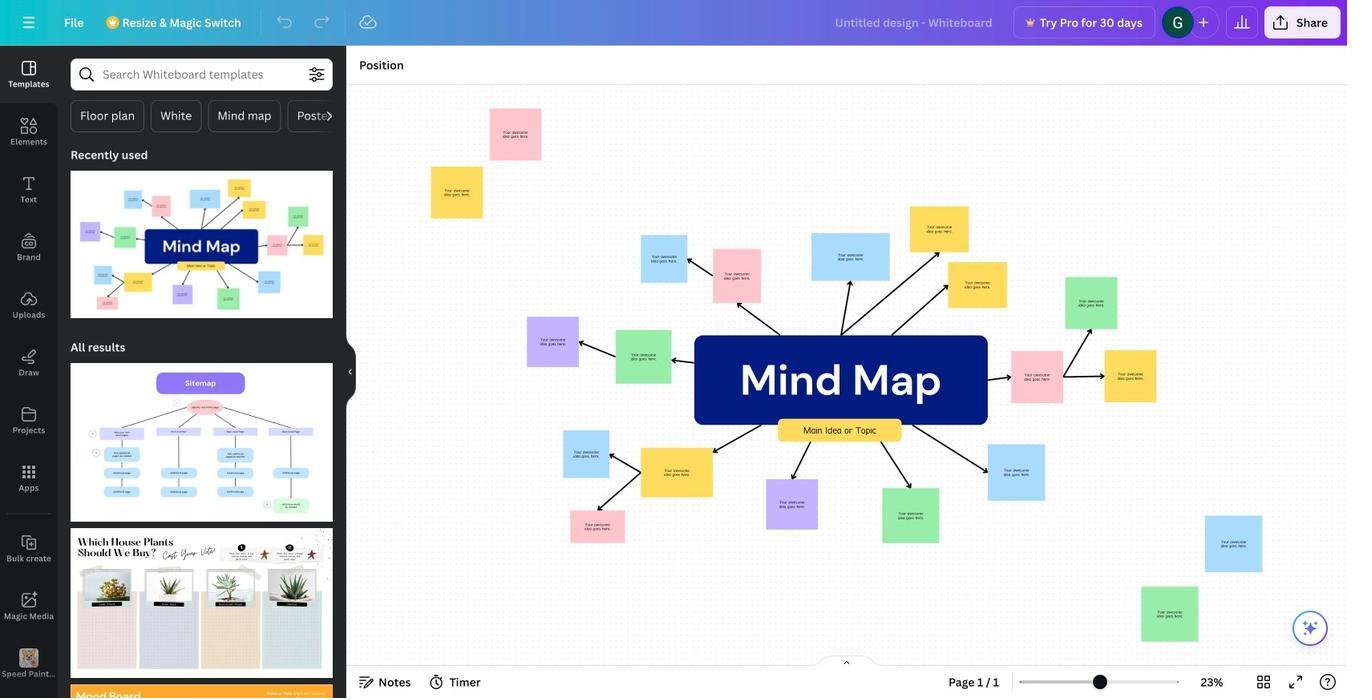 Task type: vqa. For each thing, say whether or not it's contained in the screenshot.
Mind Map Brainstorm Whiteboard group
yes



Task type: describe. For each thing, give the bounding box(es) containing it.
mind map brainstorm whiteboard image
[[71, 171, 333, 318]]

mood board brainstorm whiteboard group
[[71, 675, 333, 698]]

voting board whiteboard in papercraft style group
[[71, 519, 333, 678]]

mood board brainstorm whiteboard image
[[71, 685, 333, 698]]

hide image
[[346, 334, 356, 411]]

main menu bar
[[0, 0, 1347, 46]]

mind map brainstorm whiteboard group
[[71, 161, 333, 318]]

show pages image
[[808, 655, 885, 668]]

side panel tab list
[[0, 46, 58, 698]]

sitemap whiteboard in green purple basic style group
[[71, 354, 333, 522]]



Task type: locate. For each thing, give the bounding box(es) containing it.
sitemap whiteboard in green purple basic style image
[[71, 363, 333, 522]]

voting board whiteboard in papercraft style image
[[71, 528, 333, 678]]

Design title text field
[[822, 6, 1007, 38]]

quick actions image
[[1301, 619, 1320, 638]]

Search Whiteboard templates search field
[[103, 59, 301, 90]]



